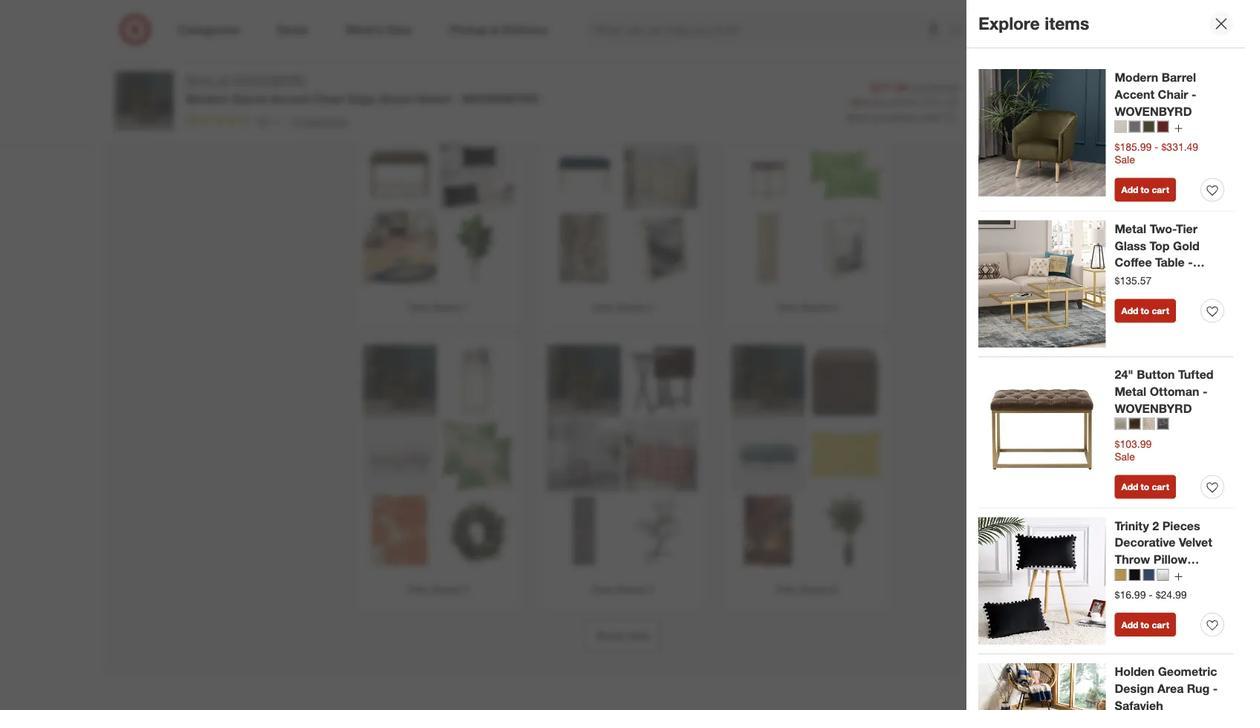 Task type: vqa. For each thing, say whether or not it's contained in the screenshot.
bottom Barrel
yes



Task type: describe. For each thing, give the bounding box(es) containing it.
all
[[217, 72, 229, 87]]

shop
[[186, 72, 214, 87]]

pj wood lightweight rectangle folding tv snack tray tables with compact storage rack, solid wood construction, espresso, (2 piece set) image
[[624, 345, 698, 419]]

$185.99
[[1115, 140, 1152, 153]]

$103.99
[[1115, 437, 1152, 450]]

48&#34; moreno solid mango wood lift top coffee table umber brown - wyndenhall image
[[808, 63, 883, 137]]

piccocasa luxury corduroy corn striped cushion soft throw pillow case image
[[808, 419, 883, 494]]

pillow
[[1154, 552, 1187, 567]]

5
[[648, 584, 653, 597]]

modern barrel accent chair sage green velvet - wovenbyrd image for view board 4
[[363, 345, 437, 419]]

light brown faux leather image
[[1129, 418, 1141, 430]]

$319.99
[[925, 82, 957, 93]]

modern barrel accent chair - wovenbyrd
[[1115, 70, 1196, 119]]

accent inside modern barrel accent chair - wovenbyrd
[[1115, 87, 1155, 102]]

geometric
[[1158, 664, 1217, 679]]

green
[[379, 91, 413, 106]]

trinity 2 pieces embroidered decorative throw pillow covers with checkered design, beige, 20 x 20-inch image
[[624, 137, 698, 211]]

sienna red image
[[1157, 121, 1169, 133]]

with inside "trinity 2 pieces decorative velvet throw pillow covers with pom pom design"
[[1158, 569, 1182, 584]]

metal two-tier glass top gold coffee table - henn&hart
[[1115, 221, 1200, 287]]

cart for accent
[[1152, 184, 1169, 195]]

- inside $185.99 - $331.49 sale
[[1155, 140, 1159, 153]]

gold
[[1173, 238, 1200, 253]]

perfect
[[570, 1, 629, 22]]

it
[[735, 1, 746, 22]]

- inside holden geometric design area rug - safavieh
[[1213, 681, 1218, 696]]

4&#39;x6&#39; gray abstract loomed area rug - safavieh image
[[547, 211, 621, 286]]

metal inside 24" button tufted metal ottoman - wovenbyrd
[[1115, 384, 1146, 399]]

$103.99 sale
[[1115, 437, 1152, 463]]

view board 5
[[592, 584, 653, 597]]

to for modern barrel accent chair - wovenbyrd image
[[1141, 184, 1149, 195]]

16 link
[[186, 112, 282, 130]]

2 questions link
[[285, 112, 347, 129]]

16
[[256, 114, 267, 127]]

2 inside button
[[648, 301, 653, 314]]

when
[[846, 112, 869, 123]]

modern barrel accent chair - wovenbyrd link
[[1115, 69, 1224, 120]]

view board 5 button
[[542, 338, 703, 608]]

coffee
[[1115, 255, 1152, 270]]

3 more colors image
[[1174, 572, 1183, 581]]

modern inside modern barrel accent chair - wovenbyrd
[[1115, 70, 1158, 85]]

metal two-tier glass top gold coffee table - henn&hart link
[[1115, 220, 1224, 287]]

design inside holden geometric design area rug - safavieh
[[1115, 681, 1154, 696]]

button
[[1137, 367, 1175, 382]]

- inside 24" button tufted metal ottoman - wovenbyrd
[[1203, 384, 1208, 399]]

modern barrel accent chair sage green velvet - wovenbyrd image for view board 1
[[363, 63, 437, 137]]

lecce coffee table dark brown/white - boahaus image
[[624, 63, 698, 137]]

metal inside metal two-tier glass top gold coffee table - henn&hart
[[1115, 221, 1146, 236]]

set
[[593, 26, 607, 39]]

4
[[463, 584, 469, 597]]

1
[[463, 301, 469, 314]]

modern inside shop all wovenbyrd modern barrel accent chair sage green velvet - wovenbyrd
[[186, 91, 229, 106]]

board for 5
[[617, 584, 645, 597]]

henn&hart
[[1115, 272, 1177, 287]]

nearly natural 24" eucalyptus, dancing lady orchid and mixed greens artificial wreath image
[[440, 494, 514, 568]]

24" button tufted metal ottoman - wovenbyrd link
[[1115, 366, 1224, 417]]

24" button tufted metal ottoman - wovenbyrd image
[[978, 366, 1106, 494]]

wovenbyrd inside 24" button tufted metal ottoman - wovenbyrd
[[1115, 401, 1192, 416]]

chair inside shop all wovenbyrd modern barrel accent chair sage green velvet - wovenbyrd
[[314, 91, 344, 106]]

cream image
[[1157, 569, 1169, 581]]

cart down henn&hart
[[1152, 305, 1169, 316]]

view board 3 button
[[727, 55, 887, 326]]

add to cart button up cream icon
[[1048, 85, 1131, 118]]

board for 3
[[801, 301, 829, 314]]

view board 4 button
[[358, 338, 519, 608]]

cart up cream icon
[[1098, 94, 1121, 109]]

questions
[[300, 114, 347, 127]]

cart for tufted
[[1152, 481, 1169, 492]]

6
[[832, 584, 838, 597]]

boards
[[701, 26, 734, 39]]

tufted
[[1178, 367, 1214, 382]]

$16.99
[[1115, 588, 1146, 601]]

modern barrel accent chair - wovenbyrd image
[[978, 69, 1106, 196]]

beige/brown solid woven runner 2'4"x12' - safavieh image
[[731, 211, 805, 286]]

$271.99 reg $319.99 sale save $ 48.00 ( 15 % off )
[[850, 81, 957, 107]]

15
[[923, 96, 933, 107]]

trinity
[[1115, 518, 1149, 533]]

rust/blue tree loomed area rug 5'1"x7'6" - safavieh image
[[731, 494, 805, 568]]

8&#34; x 10&#34; wire frame gold - stonebriar collection image
[[624, 211, 698, 286]]

pieces
[[1162, 518, 1200, 533]]

What can we help you find? suggestions appear below search field
[[585, 13, 955, 46]]

wovenbyrd up 16
[[232, 72, 307, 87]]

barrel inside shop all wovenbyrd modern barrel accent chair sage green velvet - wovenbyrd
[[233, 91, 267, 106]]

build
[[511, 26, 535, 39]]

add for 24"
[[1121, 481, 1138, 492]]

(
[[921, 96, 923, 107]]

reitz modern glam velvet channel stitch 3 seater shell sofa beige/gold - christopher knight home image
[[363, 419, 437, 494]]

with inside find the perfect way to style it build a complete set with our inspiration boards
[[610, 26, 629, 39]]

items
[[1045, 13, 1089, 34]]

18&#34; round ottoman with metal base pink velvet - wovenbyrd image
[[731, 137, 805, 211]]

add to cart button for modern
[[1115, 178, 1176, 202]]

view board 6 button
[[727, 338, 887, 608]]

show
[[595, 629, 625, 643]]

unique bargains velvet modern solid couch sofa home decorative pillow covers green 12" x 20" 2 pcs image
[[808, 137, 883, 211]]

nearly natural 4.5' travelers palm artificial tree in white planter image
[[440, 211, 514, 286]]

search button
[[944, 13, 980, 49]]

blue image
[[1143, 569, 1155, 581]]

explore
[[978, 13, 1040, 34]]

7&#39;x7&#39; round holden geometric design area rug ivory/multi round - safavieh image
[[363, 211, 437, 286]]

2 inside "trinity 2 pieces decorative velvet throw pillow covers with pom pom design"
[[1152, 518, 1159, 533]]

view board 1
[[407, 301, 469, 314]]

30.5" decorative pillowtop ottoman - wovenbyrd image
[[547, 137, 621, 211]]

48.00
[[896, 96, 918, 107]]

- down blue icon
[[1149, 588, 1153, 601]]

area
[[1157, 681, 1184, 696]]

view for view board 5
[[592, 584, 614, 597]]

trinity 2 pieces embroidered decorative throw pillow covers with checkered design, red, 20 x 20-inch image
[[624, 419, 698, 494]]

complete
[[546, 26, 590, 39]]

a
[[538, 26, 544, 39]]

barrel inside modern barrel accent chair - wovenbyrd
[[1162, 70, 1196, 85]]

- inside modern barrel accent chair - wovenbyrd
[[1192, 87, 1196, 102]]

2&#39;3&#34;x7&#39; huddersfield runner rust/multi - safavieh image
[[547, 494, 621, 568]]

add to cart down henn&hart
[[1121, 305, 1169, 316]]

add for modern
[[1121, 184, 1138, 195]]

add to cart button for trinity
[[1115, 613, 1176, 637]]

wire frame matte gold - stonebriar collection image
[[808, 211, 883, 286]]

chair inside modern barrel accent chair - wovenbyrd
[[1158, 87, 1188, 102]]

1 vertical spatial pom
[[1115, 586, 1140, 601]]

throw
[[1115, 552, 1150, 567]]

the
[[539, 1, 565, 22]]

way
[[634, 1, 666, 22]]

when purchased online
[[846, 112, 940, 123]]

ottoman
[[1150, 384, 1199, 399]]

inspiration
[[650, 26, 698, 39]]

to for trinity 2 pieces decorative velvet throw pillow covers with pom pom design image
[[1141, 619, 1149, 631]]

24" button tufted metal ottoman - wovenbyrd
[[1115, 367, 1214, 416]]

24"
[[1115, 367, 1133, 382]]

$185.99 - $331.49 sale
[[1115, 140, 1198, 166]]

wovenbyrd down build
[[462, 91, 539, 106]]

cart for pieces
[[1152, 619, 1169, 631]]

nearly natural 58-in golden cane artificial palm tree in gray planter image
[[808, 494, 883, 568]]

northlight 25" pre-lit japanese sakura blossom artificial tree - warm white led lights image
[[624, 494, 698, 568]]

$
[[891, 96, 896, 107]]

add to cart button down henn&hart
[[1115, 299, 1176, 323]]

view for view board 1
[[407, 301, 429, 314]]

16&#34; modern round ottoman with metal base tan - wovenbyrd image
[[547, 419, 621, 494]]

rug
[[1187, 681, 1210, 696]]

explore items
[[978, 13, 1089, 34]]

view board 2 button
[[542, 55, 703, 326]]

view board 3
[[776, 301, 838, 314]]

show less
[[595, 629, 650, 643]]

add to cart button for 24"
[[1115, 475, 1176, 499]]



Task type: locate. For each thing, give the bounding box(es) containing it.
2 vertical spatial sale
[[1115, 450, 1135, 463]]

- right rug
[[1213, 681, 1218, 696]]

view for view board 2
[[592, 301, 614, 314]]

sale up when
[[850, 96, 868, 107]]

- down sienna red icon
[[1155, 140, 1159, 153]]

add to cart button down $16.99 - $24.99
[[1115, 613, 1176, 637]]

online
[[917, 112, 940, 123]]

add to cart up cream icon
[[1057, 94, 1121, 109]]

sale down cream faux leather icon
[[1115, 450, 1135, 463]]

with
[[610, 26, 629, 39], [1158, 569, 1182, 584]]

explore items dialog
[[967, 0, 1245, 710]]

shop all wovenbyrd modern barrel accent chair sage green velvet - wovenbyrd
[[186, 72, 539, 106]]

wovenbyrd up sage green image
[[1115, 104, 1192, 119]]

chair up sienna red icon
[[1158, 87, 1188, 102]]

reitz modern glam velvet channel stitch 3 seater shell sofa turquoise/gold - christopher knight home image
[[731, 419, 805, 494]]

view down 4&#39;x6&#39; gray abstract loomed area rug - safavieh image on the top of page
[[592, 301, 614, 314]]

board for 1
[[432, 301, 461, 314]]

0 vertical spatial metal two-tier glass top gold coffee table - henn&hart image
[[440, 63, 514, 137]]

sale
[[850, 96, 868, 107], [1115, 153, 1135, 166], [1115, 450, 1135, 463]]

0 horizontal spatial modern
[[186, 91, 229, 106]]

sage green image
[[1143, 121, 1155, 133]]

light brown image
[[1143, 418, 1155, 430]]

safavieh
[[1115, 698, 1163, 710]]

1 horizontal spatial chair
[[1158, 87, 1188, 102]]

0 horizontal spatial 2
[[292, 114, 297, 127]]

style
[[692, 1, 731, 22]]

unique bargains couch sofa chair decor comfortable soft pillow cases green-6 18" x 18" 2 pcs image
[[440, 419, 514, 494]]

with down pillow
[[1158, 569, 1182, 584]]

0 vertical spatial pom
[[1185, 569, 1210, 584]]

to for 24" button tufted metal ottoman - wovenbyrd image
[[1141, 481, 1149, 492]]

board left 5 on the right of page
[[617, 584, 645, 597]]

black faux leather image
[[1157, 418, 1169, 430]]

1 horizontal spatial accent
[[1115, 87, 1155, 102]]

view for view board 6
[[776, 584, 798, 597]]

covers
[[1115, 569, 1154, 584]]

view board 4
[[407, 584, 469, 597]]

design down cream icon
[[1143, 586, 1183, 601]]

sale for $185.99 - $331.49 sale
[[1115, 153, 1135, 166]]

2 horizontal spatial 2
[[1152, 518, 1159, 533]]

decorative
[[1115, 535, 1176, 550]]

1 vertical spatial velvet
[[1179, 535, 1212, 550]]

view inside view board 5 button
[[592, 584, 614, 597]]

modern barrel accent chair sage green velvet - wovenbyrd image
[[363, 63, 437, 137], [547, 63, 621, 137], [731, 63, 805, 137], [363, 345, 437, 419], [547, 345, 621, 419], [731, 345, 805, 419]]

black image
[[1129, 569, 1141, 581]]

metal up glass
[[1115, 221, 1146, 236]]

pom right '3 more colors' image
[[1185, 569, 1210, 584]]

to inside find the perfect way to style it build a complete set with our inspiration boards
[[671, 1, 687, 22]]

velvet down pieces
[[1179, 535, 1212, 550]]

our
[[632, 26, 647, 39]]

cart up pieces
[[1152, 481, 1169, 492]]

save
[[871, 96, 889, 107]]

$24.99
[[1156, 588, 1187, 601]]

board inside button
[[801, 584, 829, 597]]

0 horizontal spatial metal two-tier glass top gold coffee table - henn&hart image
[[440, 63, 514, 137]]

reg
[[910, 82, 923, 93]]

1 metal from the top
[[1115, 221, 1146, 236]]

2 left questions
[[292, 114, 297, 127]]

flynt area rug - beige/terracotta (8&#39;x10&#39;) - safavieh image
[[363, 494, 437, 568]]

board left 3
[[801, 301, 829, 314]]

0 horizontal spatial accent
[[270, 91, 310, 106]]

find
[[499, 1, 534, 22]]

add to cart for modern
[[1121, 184, 1169, 195]]

design up safavieh at right
[[1115, 681, 1154, 696]]

1 horizontal spatial 2
[[648, 301, 653, 314]]

board for 4
[[432, 584, 461, 597]]

1 vertical spatial sale
[[1115, 153, 1135, 166]]

- down tufted
[[1203, 384, 1208, 399]]

- down gold
[[1188, 255, 1193, 270]]

0 horizontal spatial barrel
[[233, 91, 267, 106]]

modern barrel accent chair sage green velvet - wovenbyrd image for view board 3
[[731, 63, 805, 137]]

0 vertical spatial metal
[[1115, 221, 1146, 236]]

view left 1
[[407, 301, 429, 314]]

purchased
[[872, 112, 914, 123]]

trinity 2 pieces decorative velvet throw pillow covers with pom pom design
[[1115, 518, 1212, 601]]

add to cart down $103.99 sale
[[1121, 481, 1169, 492]]

board
[[432, 301, 461, 314], [617, 301, 645, 314], [801, 301, 829, 314], [432, 584, 461, 597], [617, 584, 645, 597], [801, 584, 829, 597]]

sale for $271.99 reg $319.99 sale save $ 48.00 ( 15 % off )
[[850, 96, 868, 107]]

add to cart for 24"
[[1121, 481, 1169, 492]]

1 horizontal spatial with
[[1158, 569, 1182, 584]]

to for bottom metal two-tier glass top gold coffee table - henn&hart image
[[1141, 305, 1149, 316]]

cart down $185.99 - $331.49 sale
[[1152, 184, 1169, 195]]

1 horizontal spatial metal two-tier glass top gold coffee table - henn&hart image
[[978, 220, 1106, 348]]

velvet
[[417, 91, 450, 106], [1179, 535, 1212, 550]]

cart
[[1098, 94, 1121, 109], [1152, 184, 1169, 195], [1152, 305, 1169, 316], [1152, 481, 1169, 492], [1152, 619, 1169, 631]]

0 vertical spatial modern
[[1115, 70, 1158, 85]]

velvet right green
[[417, 91, 450, 106]]

view left 6
[[776, 584, 798, 597]]

sale inside $185.99 - $331.49 sale
[[1115, 153, 1135, 166]]

24&#34; button tufted metal ottoman light brown faux leather - wovenbyrd image
[[363, 137, 437, 211]]

1 vertical spatial modern
[[186, 91, 229, 106]]

add to cart button down $103.99 sale
[[1115, 475, 1176, 499]]

0 horizontal spatial chair
[[314, 91, 344, 106]]

19&#34; square pintucked ottoman walnut faux leather - wovenbyrd image
[[808, 345, 883, 419]]

view inside button
[[407, 584, 429, 597]]

metal down 24"
[[1115, 384, 1146, 399]]

2 vertical spatial 2
[[1152, 518, 1159, 533]]

image of modern barrel accent chair sage green velvet - wovenbyrd image
[[114, 71, 174, 131]]

two-
[[1150, 221, 1176, 236]]

2
[[292, 114, 297, 127], [648, 301, 653, 314], [1152, 518, 1159, 533]]

view board 1 button
[[358, 55, 519, 326]]

0 horizontal spatial pom
[[1115, 586, 1140, 601]]

add to cart down $185.99 - $331.49 sale
[[1121, 184, 1169, 195]]

sale inside $103.99 sale
[[1115, 450, 1135, 463]]

view left 3
[[776, 301, 798, 314]]

1 vertical spatial 2
[[648, 301, 653, 314]]

0 vertical spatial barrel
[[1162, 70, 1196, 85]]

costway modern round side end coffee table nightstand faux marble top w/metal frame white image
[[440, 345, 514, 419]]

view inside view board 3 button
[[776, 301, 798, 314]]

metal two-tier glass top gold coffee table - henn&hart image
[[440, 63, 514, 137], [978, 220, 1106, 348]]

tier
[[1176, 221, 1198, 236]]

add for trinity
[[1121, 619, 1138, 631]]

cream image
[[1115, 121, 1127, 133]]

0 horizontal spatial velvet
[[417, 91, 450, 106]]

view inside view board 1 button
[[407, 301, 429, 314]]

trinity 2 pieces decorative velvet throw pillow covers with pom pom design image
[[978, 517, 1106, 645]]

$16.99 - $24.99
[[1115, 588, 1187, 601]]

- right green
[[454, 91, 458, 106]]

top
[[1150, 238, 1170, 253]]

board for 2
[[617, 301, 645, 314]]

2 metal from the top
[[1115, 384, 1146, 399]]

show less button
[[586, 620, 659, 653]]

2 more colors image
[[1174, 124, 1183, 133]]

holden geometric design area rug - safavieh link
[[1115, 663, 1224, 710]]

wovenbyrd
[[232, 72, 307, 87], [462, 91, 539, 106], [1115, 104, 1192, 119], [1115, 401, 1192, 416]]

holden
[[1115, 664, 1155, 679]]

board down 8&#34; x 10&#34; wire frame gold - stonebriar collection image
[[617, 301, 645, 314]]

view left the 4
[[407, 584, 429, 597]]

design inside "trinity 2 pieces decorative velvet throw pillow covers with pom pom design"
[[1143, 586, 1183, 601]]

2 up "decorative"
[[1152, 518, 1159, 533]]

view board 2
[[592, 301, 653, 314]]

design
[[1143, 586, 1183, 601], [1115, 681, 1154, 696]]

velvet inside "trinity 2 pieces decorative velvet throw pillow covers with pom pom design"
[[1179, 535, 1212, 550]]

1 vertical spatial metal
[[1115, 384, 1146, 399]]

yellow image
[[1115, 569, 1127, 581]]

add to cart
[[1057, 94, 1121, 109], [1121, 184, 1169, 195], [1121, 305, 1169, 316], [1121, 481, 1169, 492], [1121, 619, 1169, 631]]

- up the $331.49
[[1192, 87, 1196, 102]]

view
[[407, 301, 429, 314], [592, 301, 614, 314], [776, 301, 798, 314], [407, 584, 429, 597], [592, 584, 614, 597], [776, 584, 798, 597]]

$135.57
[[1115, 274, 1152, 287]]

modern
[[1115, 70, 1158, 85], [186, 91, 229, 106]]

add to cart down $16.99 - $24.99
[[1121, 619, 1169, 631]]

modern down the 'shop'
[[186, 91, 229, 106]]

0 vertical spatial velvet
[[417, 91, 450, 106]]

barrel
[[1162, 70, 1196, 85], [233, 91, 267, 106]]

pom down covers
[[1115, 586, 1140, 601]]

velvet inside shop all wovenbyrd modern barrel accent chair sage green velvet - wovenbyrd
[[417, 91, 450, 106]]

cart down $16.99 - $24.99
[[1152, 619, 1169, 631]]

board left 1
[[432, 301, 461, 314]]

board left the 4
[[432, 584, 461, 597]]

0 horizontal spatial with
[[610, 26, 629, 39]]

2 down 8&#34; x 10&#34; wire frame gold - stonebriar collection image
[[648, 301, 653, 314]]

chair up questions
[[314, 91, 344, 106]]

heathered gray image
[[1129, 121, 1141, 133]]

)
[[954, 96, 957, 107]]

0 vertical spatial sale
[[850, 96, 868, 107]]

holden geometric design area rug - safavieh image
[[978, 663, 1106, 710]]

accent up 2 questions link
[[270, 91, 310, 106]]

search
[[944, 24, 980, 38]]

holden geometric design area rug - safavieh
[[1115, 664, 1218, 710]]

metal
[[1115, 221, 1146, 236], [1115, 384, 1146, 399]]

to
[[671, 1, 687, 22], [1083, 94, 1095, 109], [1141, 184, 1149, 195], [1141, 305, 1149, 316], [1141, 481, 1149, 492], [1141, 619, 1149, 631]]

with right set
[[610, 26, 629, 39]]

- inside shop all wovenbyrd modern barrel accent chair sage green velvet - wovenbyrd
[[454, 91, 458, 106]]

wovenbyrd up light brown "image"
[[1115, 401, 1192, 416]]

view up the show
[[592, 584, 614, 597]]

add
[[1057, 94, 1080, 109], [1121, 184, 1138, 195], [1121, 305, 1138, 316], [1121, 481, 1138, 492], [1121, 619, 1138, 631]]

1 vertical spatial barrel
[[233, 91, 267, 106]]

barrel up 2 more colors image
[[1162, 70, 1196, 85]]

1 vertical spatial design
[[1115, 681, 1154, 696]]

accent
[[1115, 87, 1155, 102], [270, 91, 310, 106]]

%
[[933, 96, 941, 107]]

barrel up 16
[[233, 91, 267, 106]]

pom
[[1185, 569, 1210, 584], [1115, 586, 1140, 601]]

-
[[1192, 87, 1196, 102], [454, 91, 458, 106], [1155, 140, 1159, 153], [1188, 255, 1193, 270], [1203, 384, 1208, 399], [1149, 588, 1153, 601], [1213, 681, 1218, 696]]

cream faux leather image
[[1115, 418, 1127, 430]]

- inside metal two-tier glass top gold coffee table - henn&hart
[[1188, 255, 1193, 270]]

trinity 2 pieces velvet throw pillow covers with pom pom design, black, 12 x 20 inches image
[[440, 137, 514, 211]]

1 horizontal spatial pom
[[1185, 569, 1210, 584]]

3
[[832, 301, 838, 314]]

0 vertical spatial with
[[610, 26, 629, 39]]

view inside 'view board 6' button
[[776, 584, 798, 597]]

modern barrel accent chair sage green velvet - wovenbyrd image for view board 2
[[547, 63, 621, 137]]

board for 6
[[801, 584, 829, 597]]

sale down cream icon
[[1115, 153, 1135, 166]]

find the perfect way to style it build a complete set with our inspiration boards
[[499, 1, 746, 39]]

1 horizontal spatial modern
[[1115, 70, 1158, 85]]

view for view board 4
[[407, 584, 429, 597]]

view for view board 3
[[776, 301, 798, 314]]

$271.99
[[870, 81, 907, 94]]

accent inside shop all wovenbyrd modern barrel accent chair sage green velvet - wovenbyrd
[[270, 91, 310, 106]]

sage
[[347, 91, 376, 106]]

0 vertical spatial 2
[[292, 114, 297, 127]]

modern barrel accent chair sage green velvet - wovenbyrd image for view board 6
[[731, 345, 805, 419]]

0 vertical spatial design
[[1143, 586, 1183, 601]]

modern up heathered gray icon
[[1115, 70, 1158, 85]]

glass
[[1115, 238, 1146, 253]]

wovenbyrd inside modern barrel accent chair - wovenbyrd
[[1115, 104, 1192, 119]]

accent up heathered gray icon
[[1115, 87, 1155, 102]]

board inside button
[[432, 301, 461, 314]]

1 horizontal spatial velvet
[[1179, 535, 1212, 550]]

2 questions
[[292, 114, 347, 127]]

view inside view board 2 button
[[592, 301, 614, 314]]

chair
[[1158, 87, 1188, 102], [314, 91, 344, 106]]

off
[[944, 96, 954, 107]]

modern barrel accent chair sage green velvet - wovenbyrd image for view board 5
[[547, 345, 621, 419]]

$331.49
[[1161, 140, 1198, 153]]

1 horizontal spatial barrel
[[1162, 70, 1196, 85]]

add to cart button down $185.99 - $331.49 sale
[[1115, 178, 1176, 202]]

less
[[629, 629, 650, 643]]

board left 6
[[801, 584, 829, 597]]

1 vertical spatial metal two-tier glass top gold coffee table - henn&hart image
[[978, 220, 1106, 348]]

sale inside $271.99 reg $319.99 sale save $ 48.00 ( 15 % off )
[[850, 96, 868, 107]]

1 vertical spatial with
[[1158, 569, 1182, 584]]

add to cart for trinity
[[1121, 619, 1169, 631]]



